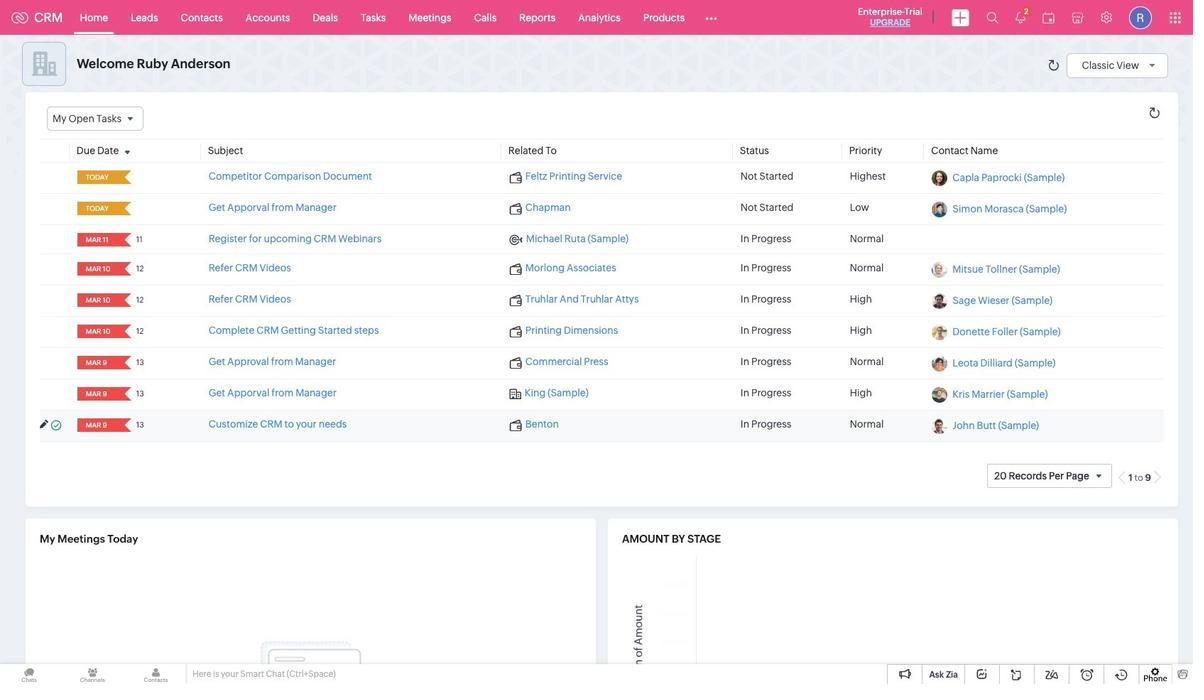 Task type: describe. For each thing, give the bounding box(es) containing it.
contacts image
[[127, 664, 185, 684]]

Other Modules field
[[697, 6, 727, 29]]

chats image
[[0, 664, 58, 684]]

search element
[[978, 0, 1008, 35]]

late by  days image
[[119, 173, 136, 181]]

logo image
[[11, 12, 28, 23]]

signals element
[[1008, 0, 1035, 35]]



Task type: locate. For each thing, give the bounding box(es) containing it.
search image
[[987, 11, 999, 23]]

channels image
[[63, 664, 122, 684]]

late by  days image
[[119, 204, 136, 213]]

calendar image
[[1043, 12, 1055, 23]]

profile element
[[1121, 0, 1161, 34]]

create menu image
[[952, 9, 970, 26]]

None field
[[47, 107, 144, 131], [82, 171, 115, 184], [82, 202, 115, 215], [82, 233, 115, 247], [82, 262, 115, 276], [82, 294, 115, 307], [82, 325, 115, 338], [82, 356, 115, 370], [82, 387, 115, 401], [82, 419, 115, 432], [47, 107, 144, 131], [82, 171, 115, 184], [82, 202, 115, 215], [82, 233, 115, 247], [82, 262, 115, 276], [82, 294, 115, 307], [82, 325, 115, 338], [82, 356, 115, 370], [82, 387, 115, 401], [82, 419, 115, 432]]

profile image
[[1130, 6, 1152, 29]]

create menu element
[[944, 0, 978, 34]]



Task type: vqa. For each thing, say whether or not it's contained in the screenshot.
Contacts image
yes



